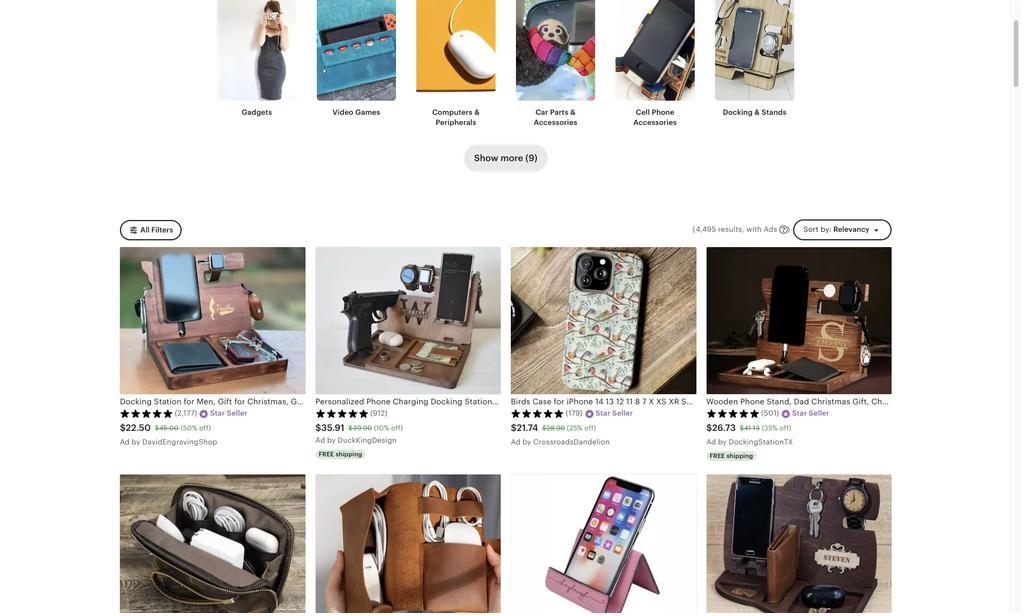 Task type: locate. For each thing, give the bounding box(es) containing it.
more
[[501, 153, 523, 164]]

ads
[[764, 225, 777, 234]]

2 horizontal spatial seller
[[809, 409, 830, 418]]

5 out of 5 stars image up 35.91
[[316, 409, 369, 418]]

1 horizontal spatial star
[[596, 409, 611, 418]]

y for 35.91
[[332, 436, 336, 445]]

filters
[[151, 226, 173, 234]]

1 seller from the left
[[227, 409, 248, 418]]

2 horizontal spatial star seller
[[792, 409, 830, 418]]

1 horizontal spatial star seller
[[596, 409, 633, 418]]

off) inside "$ 21.74 $ 28.99 (25% off) a d b y crossroadsdandelion"
[[585, 424, 596, 432]]

leather phone stand for desk, personalized iphone holder, tablet stand in multiple colors. engraved ipad gift for her, iphone stand image
[[511, 475, 696, 613]]

1 star from the left
[[210, 409, 225, 418]]

2 horizontal spatial star
[[792, 409, 807, 418]]

docking station for men, gift for christmas, gift for men, gift for dad, gift for husband, gift for him, christmas gift, table organizer image
[[120, 247, 305, 395]]

5 out of 5 stars image up 26.73
[[707, 409, 760, 418]]

all filters button
[[120, 220, 182, 240]]

video games link
[[317, 0, 396, 118]]

5 out of 5 stars image for 21.74
[[511, 409, 564, 418]]

y for 22.50
[[136, 438, 140, 446]]

seller
[[227, 409, 248, 418], [613, 409, 633, 418], [809, 409, 830, 418]]

d down 22.50
[[125, 438, 130, 446]]

b down 22.50
[[132, 438, 136, 446]]

y down 35.91
[[332, 436, 336, 445]]

d
[[320, 436, 325, 445], [125, 438, 130, 446], [516, 438, 521, 446], [712, 438, 716, 446]]

$
[[120, 423, 126, 434], [316, 423, 321, 434], [511, 423, 517, 434], [707, 423, 712, 434], [155, 424, 159, 432], [348, 424, 353, 432], [542, 424, 547, 432], [740, 424, 744, 432]]

26.73
[[712, 423, 736, 434]]

free down 26.73
[[710, 453, 725, 459]]

2 horizontal spatial &
[[755, 108, 760, 117]]

)
[[788, 225, 790, 234]]

d down 26.73
[[712, 438, 716, 446]]

0 horizontal spatial star seller
[[210, 409, 248, 418]]

22.50
[[126, 423, 151, 434]]

5 out of 5 stars image up '21.74'
[[511, 409, 564, 418]]

(25%
[[567, 424, 583, 432]]

39.90
[[353, 424, 372, 432]]

free for 26.73
[[710, 453, 725, 459]]

d for 21.74
[[516, 438, 521, 446]]

d inside $ 26.73 $ 41.13 (35% off) a d b y dockingstationtx
[[712, 438, 716, 446]]

4 5 out of 5 stars image from the left
[[707, 409, 760, 418]]

b inside $ 22.50 $ 45.00 (50% off) a d b y davidengravingshop
[[132, 438, 136, 446]]

0 horizontal spatial free shipping
[[319, 451, 362, 458]]

accessories down phone at the top of the page
[[634, 118, 677, 127]]

off) right (50%
[[199, 424, 211, 432]]

b down '21.74'
[[523, 438, 528, 446]]

off) inside $ 35.91 $ 39.90 (10% off) a d b y duckkingdesign
[[391, 424, 403, 432]]

seller right (501)
[[809, 409, 830, 418]]

free shipping down $ 26.73 $ 41.13 (35% off) a d b y dockingstationtx
[[710, 453, 753, 459]]

off) inside $ 22.50 $ 45.00 (50% off) a d b y davidengravingshop
[[199, 424, 211, 432]]

free shipping
[[319, 451, 362, 458], [710, 453, 753, 459]]

star right (179)
[[596, 409, 611, 418]]

gadgets link
[[217, 0, 297, 118]]

computers
[[432, 108, 473, 117]]

2 5 out of 5 stars image from the left
[[316, 409, 369, 418]]

a inside "$ 21.74 $ 28.99 (25% off) a d b y crossroadsdandelion"
[[511, 438, 516, 446]]

& inside computers & peripherals
[[475, 108, 480, 117]]

2 & from the left
[[570, 108, 576, 117]]

personalized travel electronics accessories bag, digital gadgets case, cable charge storage bag, portable cord pouch, gift for men image
[[120, 475, 305, 613]]

shipping
[[336, 451, 362, 458], [727, 453, 753, 459]]

sort by: relevancy
[[804, 225, 870, 234]]

$ right 22.50
[[155, 424, 159, 432]]

5 out of 5 stars image up 22.50
[[120, 409, 173, 418]]

d inside $ 35.91 $ 39.90 (10% off) a d b y duckkingdesign
[[320, 436, 325, 445]]

wooden phone stand, dad christmas gift, charging station, gift for boyfriend, mens birthday, gift for husband, durable wood docking station image
[[707, 247, 892, 395]]

a inside $ 22.50 $ 45.00 (50% off) a d b y davidengravingshop
[[120, 438, 125, 446]]

& right parts
[[570, 108, 576, 117]]

0 horizontal spatial &
[[475, 108, 480, 117]]

parts
[[550, 108, 569, 117]]

b inside $ 35.91 $ 39.90 (10% off) a d b y duckkingdesign
[[327, 436, 332, 445]]

star for 21.74
[[596, 409, 611, 418]]

off) right (35%
[[780, 424, 792, 432]]

a
[[316, 436, 321, 445], [120, 438, 125, 446], [511, 438, 516, 446], [707, 438, 712, 446]]

$ 35.91 $ 39.90 (10% off) a d b y duckkingdesign
[[316, 423, 403, 445]]

$ left 39.90
[[316, 423, 321, 434]]

1 horizontal spatial free shipping
[[710, 453, 753, 459]]

shipping down $ 26.73 $ 41.13 (35% off) a d b y dockingstationtx
[[727, 453, 753, 459]]

$ left 28.99
[[511, 423, 517, 434]]

1 star seller from the left
[[210, 409, 248, 418]]

2 off) from the left
[[391, 424, 403, 432]]

free shipping for 26.73
[[710, 453, 753, 459]]

3 & from the left
[[755, 108, 760, 117]]

b inside $ 26.73 $ 41.13 (35% off) a d b y dockingstationtx
[[718, 438, 723, 446]]

$ right 35.91
[[348, 424, 353, 432]]

a inside $ 26.73 $ 41.13 (35% off) a d b y dockingstationtx
[[707, 438, 712, 446]]

star right (2,177)
[[210, 409, 225, 418]]

off) inside $ 26.73 $ 41.13 (35% off) a d b y dockingstationtx
[[780, 424, 792, 432]]

(50%
[[181, 424, 197, 432]]

cell phone accessories link
[[616, 0, 695, 128]]

4 off) from the left
[[780, 424, 792, 432]]

crossroadsdandelion
[[533, 438, 610, 446]]

b down 26.73
[[718, 438, 723, 446]]

$ left 45.00
[[120, 423, 126, 434]]

off) for 35.91
[[391, 424, 403, 432]]

y for 21.74
[[527, 438, 531, 446]]

y inside $ 26.73 $ 41.13 (35% off) a d b y dockingstationtx
[[723, 438, 727, 446]]

2 star from the left
[[596, 409, 611, 418]]

star seller right (179)
[[596, 409, 633, 418]]

a for 35.91
[[316, 436, 321, 445]]

b for 22.50
[[132, 438, 136, 446]]

cell phone accessories
[[634, 108, 677, 127]]

5 out of 5 stars image for 35.91
[[316, 409, 369, 418]]

2 seller from the left
[[613, 409, 633, 418]]

( 4,495 results,
[[693, 225, 745, 234]]

accessories down parts
[[534, 118, 578, 127]]

d inside $ 22.50 $ 45.00 (50% off) a d b y davidengravingshop
[[125, 438, 130, 446]]

$ right 26.73
[[740, 424, 744, 432]]

1 5 out of 5 stars image from the left
[[120, 409, 173, 418]]

seller right (179)
[[613, 409, 633, 418]]

all filters
[[140, 226, 173, 234]]

results,
[[718, 225, 745, 234]]

3 star seller from the left
[[792, 409, 830, 418]]

star seller right (501)
[[792, 409, 830, 418]]

1 horizontal spatial &
[[570, 108, 576, 117]]

5 out of 5 stars image for 26.73
[[707, 409, 760, 418]]

b for 21.74
[[523, 438, 528, 446]]

(10%
[[374, 424, 390, 432]]

docking
[[723, 108, 753, 117]]

star seller
[[210, 409, 248, 418], [596, 409, 633, 418], [792, 409, 830, 418]]

car
[[536, 108, 548, 117]]

41.13
[[744, 424, 760, 432]]

star right (501)
[[792, 409, 807, 418]]

computers & peripherals link
[[417, 0, 496, 128]]

stands
[[762, 108, 787, 117]]

y down '21.74'
[[527, 438, 531, 446]]

show more (9) button
[[464, 145, 548, 172]]

shipping for 26.73
[[727, 453, 753, 459]]

3 5 out of 5 stars image from the left
[[511, 409, 564, 418]]

b down 35.91
[[327, 436, 332, 445]]

shipping down duckkingdesign
[[336, 451, 362, 458]]

personalized christmas gift, travel cable organizer, leather cable organizer, desk organizer, christmas gift for dad, christmas gift for mom image
[[316, 475, 501, 613]]

accessories
[[534, 118, 578, 127], [634, 118, 677, 127]]

sort
[[804, 225, 819, 234]]

0 horizontal spatial seller
[[227, 409, 248, 418]]

docking & stands link
[[715, 0, 795, 118]]

3 seller from the left
[[809, 409, 830, 418]]

y inside $ 22.50 $ 45.00 (50% off) a d b y davidengravingshop
[[136, 438, 140, 446]]

1 horizontal spatial seller
[[613, 409, 633, 418]]

y down 22.50
[[136, 438, 140, 446]]

& inside car parts & accessories
[[570, 108, 576, 117]]

d down 35.91
[[320, 436, 325, 445]]

0 horizontal spatial star
[[210, 409, 225, 418]]

3 off) from the left
[[585, 424, 596, 432]]

a inside $ 35.91 $ 39.90 (10% off) a d b y duckkingdesign
[[316, 436, 321, 445]]

0 horizontal spatial free
[[319, 451, 334, 458]]

personalized phone charging docking station with gun holder, desk organizer, for iphone and android, fathers day gift, gift for men image
[[316, 247, 501, 395]]

&
[[475, 108, 480, 117], [570, 108, 576, 117], [755, 108, 760, 117]]

1 horizontal spatial free
[[710, 453, 725, 459]]

d down '21.74'
[[516, 438, 521, 446]]

free shipping down 35.91
[[319, 451, 362, 458]]

1 horizontal spatial accessories
[[634, 118, 677, 127]]

y inside $ 35.91 $ 39.90 (10% off) a d b y duckkingdesign
[[332, 436, 336, 445]]

1 off) from the left
[[199, 424, 211, 432]]

seller right (2,177)
[[227, 409, 248, 418]]

0 horizontal spatial shipping
[[336, 451, 362, 458]]

free
[[319, 451, 334, 458], [710, 453, 725, 459]]

b
[[327, 436, 332, 445], [132, 438, 136, 446], [523, 438, 528, 446], [718, 438, 723, 446]]

a for 21.74
[[511, 438, 516, 446]]

5 out of 5 stars image
[[120, 409, 173, 418], [316, 409, 369, 418], [511, 409, 564, 418], [707, 409, 760, 418]]

1 horizontal spatial shipping
[[727, 453, 753, 459]]

dockingstationtx
[[729, 438, 793, 446]]

y inside "$ 21.74 $ 28.99 (25% off) a d b y crossroadsdandelion"
[[527, 438, 531, 446]]

& up peripherals
[[475, 108, 480, 117]]

1 & from the left
[[475, 108, 480, 117]]

b inside "$ 21.74 $ 28.99 (25% off) a d b y crossroadsdandelion"
[[523, 438, 528, 446]]

0 horizontal spatial accessories
[[534, 118, 578, 127]]

y
[[332, 436, 336, 445], [136, 438, 140, 446], [527, 438, 531, 446], [723, 438, 727, 446]]

star
[[210, 409, 225, 418], [596, 409, 611, 418], [792, 409, 807, 418]]

$ right '21.74'
[[542, 424, 547, 432]]

d inside "$ 21.74 $ 28.99 (25% off) a d b y crossroadsdandelion"
[[516, 438, 521, 446]]

& left stands
[[755, 108, 760, 117]]

y down 26.73
[[723, 438, 727, 446]]

free down 35.91
[[319, 451, 334, 458]]

off) right (25%
[[585, 424, 596, 432]]

off) right (10%
[[391, 424, 403, 432]]

video games
[[333, 108, 380, 117]]

28.99
[[547, 424, 565, 432]]

off)
[[199, 424, 211, 432], [391, 424, 403, 432], [585, 424, 596, 432], [780, 424, 792, 432]]

by:
[[821, 225, 832, 234]]

car parts & accessories
[[534, 108, 578, 127]]

star seller right (2,177)
[[210, 409, 248, 418]]

a for 22.50
[[120, 438, 125, 446]]

2 star seller from the left
[[596, 409, 633, 418]]



Task type: vqa. For each thing, say whether or not it's contained in the screenshot.
starts
no



Task type: describe. For each thing, give the bounding box(es) containing it.
off) for 21.74
[[585, 424, 596, 432]]

peripherals
[[436, 118, 476, 127]]

$ 26.73 $ 41.13 (35% off) a d b y dockingstationtx
[[707, 423, 793, 446]]

35.91
[[321, 423, 345, 434]]

personalised christmas gift for him cell phone docking charging station stand tech accessory desk organizer handmade gift boyfriend man men image
[[707, 475, 892, 613]]

b for 35.91
[[327, 436, 332, 445]]

shipping for 35.91
[[336, 451, 362, 458]]

docking & stands
[[723, 108, 787, 117]]

(9)
[[526, 153, 538, 164]]

star for 22.50
[[210, 409, 225, 418]]

$ 22.50 $ 45.00 (50% off) a d b y davidengravingshop
[[120, 423, 217, 446]]

(35%
[[762, 424, 778, 432]]

show
[[474, 153, 498, 164]]

a for 26.73
[[707, 438, 712, 446]]

birds case for iphone 14 13 12 11 8 7 x xs xr se mini pro plus max, case for bird lover gift, nature cottagecore  birthday gift for woman image
[[511, 247, 696, 395]]

seller for 21.74
[[613, 409, 633, 418]]

gadgets
[[242, 108, 272, 117]]

davidengravingshop
[[142, 438, 217, 446]]

(
[[693, 225, 696, 234]]

computers & peripherals
[[432, 108, 480, 127]]

5 out of 5 stars image for 22.50
[[120, 409, 173, 418]]

off) for 22.50
[[199, 424, 211, 432]]

1 accessories from the left
[[534, 118, 578, 127]]

with ads
[[747, 225, 777, 234]]

45.00
[[159, 424, 179, 432]]

video
[[333, 108, 354, 117]]

all
[[140, 226, 150, 234]]

with
[[747, 225, 762, 234]]

off) for 26.73
[[780, 424, 792, 432]]

d for 26.73
[[712, 438, 716, 446]]

free for 35.91
[[319, 451, 334, 458]]

cell
[[636, 108, 650, 117]]

4,495
[[696, 225, 716, 234]]

(179)
[[566, 409, 583, 418]]

relevancy
[[834, 225, 870, 234]]

& for docking & stands
[[755, 108, 760, 117]]

seller for 22.50
[[227, 409, 248, 418]]

star seller for 22.50
[[210, 409, 248, 418]]

star seller for 21.74
[[596, 409, 633, 418]]

& for computers & peripherals
[[475, 108, 480, 117]]

21.74
[[517, 423, 538, 434]]

$ 21.74 $ 28.99 (25% off) a d b y crossroadsdandelion
[[511, 423, 610, 446]]

phone
[[652, 108, 675, 117]]

3 star from the left
[[792, 409, 807, 418]]

games
[[355, 108, 380, 117]]

b for 26.73
[[718, 438, 723, 446]]

(501)
[[761, 409, 779, 418]]

(912)
[[370, 409, 388, 418]]

duckkingdesign
[[338, 436, 397, 445]]

2 accessories from the left
[[634, 118, 677, 127]]

d for 35.91
[[320, 436, 325, 445]]

show more (9)
[[474, 153, 538, 164]]

y for 26.73
[[723, 438, 727, 446]]

free shipping for 35.91
[[319, 451, 362, 458]]

$ left 41.13
[[707, 423, 712, 434]]

(2,177)
[[175, 409, 197, 418]]

d for 22.50
[[125, 438, 130, 446]]

car parts & accessories link
[[516, 0, 595, 128]]



